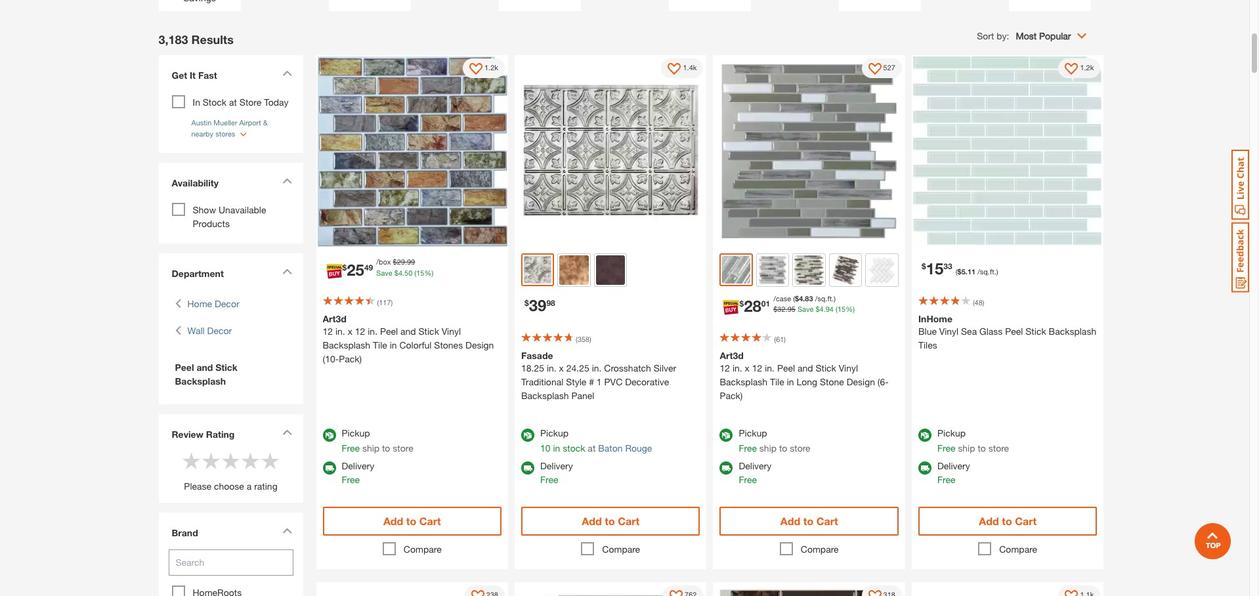 Task type: describe. For each thing, give the bounding box(es) containing it.
$ 25 49
[[343, 260, 373, 279]]

add to cart button for blue vinyl sea glass peel stick backsplash tiles image
[[919, 507, 1098, 536]]

compare for the add to cart button related to 12 in. x 12 in. peel and stick vinyl backsplash tile in long stone design (6-pack) image at top
[[801, 544, 839, 555]]

#
[[589, 376, 594, 387]]

department link
[[165, 260, 297, 287]]

compare for the add to cart button for the 12 in. x 12 in. peel and stick vinyl backsplash tile in colorful stones design (10-pack) image
[[404, 544, 442, 555]]

available shipping image for the add to cart button for 18.25 in. x 24.25 in. crosshatch silver traditional style # 1 pvc decorative backsplash panel "image" on the top
[[521, 461, 535, 475]]

1.2k button for art3d 12 in. x 12 in. peel and stick vinyl backsplash tile in colorful stones design (10-pack)
[[463, 58, 505, 78]]

( inside the $ 15 33 ( $ 5 . 11 /sq.ft. )
[[956, 267, 958, 276]]

in. down ( 117 )
[[368, 326, 378, 337]]

a
[[247, 480, 252, 492]]

mueller
[[214, 118, 237, 126]]

/box $ 29 . 99 save $ 4 . 50 ( 15 %)
[[377, 257, 434, 277]]

review rating link
[[172, 427, 257, 441]]

x for 12 in. x 12 in. peel and stick vinyl backsplash tile in long stone design (6- pack)
[[745, 362, 750, 373]]

crosshatch silver image
[[524, 256, 552, 284]]

free for available shipping 'icon' for the add to cart button related to 12 in. x 12 in. peel and stick vinyl backsplash tile in long stone design (6-pack) image at top
[[739, 474, 757, 485]]

15 inside /case ( $ 4 . 83 /sq.ft. ) $ 32 . 95 save $ 4 . 94 ( 15 %)
[[838, 305, 846, 313]]

free for available for pickup image associated with 12 in. x 12 in. peel and stick vinyl backsplash tile in long stone design (6- pack)
[[739, 442, 757, 454]]

ship for 12 in. x 12 in. peel and stick vinyl backsplash tile in colorful stones design (10-pack)
[[362, 442, 380, 454]]

stick inside art3d 12 in. x 12 in. peel and stick vinyl backsplash tile in colorful stones design (10-pack)
[[419, 326, 439, 337]]

) for ( 117 )
[[391, 298, 393, 307]]

in for long
[[787, 376, 794, 387]]

( 358 )
[[576, 335, 592, 343]]

$ left the 83
[[795, 294, 799, 302]]

4 inside the /box $ 29 . 99 save $ 4 . 50 ( 15 %)
[[399, 268, 403, 277]]

free for available shipping 'icon' associated with the add to cart button for the 12 in. x 12 in. peel and stick vinyl backsplash tile in colorful stones design (10-pack) image
[[342, 474, 360, 485]]

bermuda bronze image
[[560, 255, 589, 285]]

austin
[[191, 118, 212, 126]]

long
[[797, 376, 818, 387]]

99
[[407, 257, 415, 266]]

stones
[[434, 340, 463, 351]]

display image for smart edge brillo silver 18 in. x 0.27 in. vinyl peel and stick tile (.034 sq. ft./ 4-pack) image
[[1066, 590, 1079, 596]]

tile for colorful
[[373, 340, 387, 351]]

in inside the pickup 10 in stock at baton rouge
[[553, 442, 560, 454]]

29
[[397, 257, 405, 266]]

cart for the add to cart button for 18.25 in. x 24.25 in. crosshatch silver traditional style # 1 pvc decorative backsplash panel "image" on the top
[[618, 515, 640, 527]]

$ inside $ 25 49
[[343, 262, 347, 272]]

1 star symbol image from the left
[[182, 451, 201, 471]]

pickup free ship to store for blue vinyl sea glass peel stick backsplash tiles
[[938, 427, 1010, 454]]

backsplash inside the peel and stick backsplash
[[175, 375, 226, 387]]

please
[[184, 480, 212, 492]]

rating
[[206, 429, 235, 440]]

(6-
[[878, 376, 889, 387]]

cart for the add to cart button associated with blue vinyl sea glass peel stick backsplash tiles image
[[1016, 515, 1037, 527]]

capri carrera gray 9.88 in. x 9.70 in. vinyl peel and stick tile (2.42 sq. ft./ 4-pack) image
[[316, 582, 508, 596]]

$ left '33'
[[922, 261, 927, 271]]

358
[[578, 335, 590, 343]]

by:
[[997, 30, 1010, 41]]

products
[[193, 218, 230, 229]]

backsplash inside inhome blue vinyl sea glass peel stick backsplash tiles
[[1049, 326, 1097, 337]]

in stock at store today link
[[193, 96, 289, 107]]

/box
[[377, 257, 391, 266]]

display image for 18.25 in. x 24.25 in. crosshatch silver traditional style # 1 pvc decorative backsplash panel "image" on the top
[[668, 63, 681, 76]]

2 horizontal spatial 15
[[927, 259, 944, 278]]

decor for wall decor
[[207, 325, 232, 336]]

results
[[191, 32, 234, 46]]

/case ( $ 4 . 83 /sq.ft. ) $ 32 . 95 save $ 4 . 94 ( 15 %)
[[774, 294, 855, 313]]

3,183
[[159, 32, 188, 46]]

inhome blue vinyl sea glass peel stick backsplash tiles
[[919, 313, 1097, 351]]

baton rouge link
[[598, 442, 652, 454]]

baton
[[598, 442, 623, 454]]

decorative
[[625, 376, 669, 387]]

vinyl for art3d 12 in. x 12 in. peel and stick vinyl backsplash tile in colorful stones design (10-pack)
[[442, 326, 461, 337]]

marble gray image
[[759, 255, 788, 285]]

95
[[788, 305, 796, 313]]

delivery for available shipping 'icon' for the add to cart button related to 12 in. x 12 in. peel and stick vinyl backsplash tile in long stone design (6-pack) image at top
[[739, 460, 772, 471]]

&
[[263, 118, 268, 126]]

/sq.ft. inside /case ( $ 4 . 83 /sq.ft. ) $ 32 . 95 save $ 4 . 94 ( 15 %)
[[816, 294, 834, 302]]

add to cart for available shipping 'icon' related to the add to cart button for 18.25 in. x 24.25 in. crosshatch silver traditional style # 1 pvc decorative backsplash panel "image" on the top
[[582, 515, 640, 527]]

blue
[[919, 326, 937, 337]]

1 vertical spatial 4
[[799, 294, 803, 302]]

61
[[776, 335, 784, 343]]

backsplash inside fasade 18.25 in. x 24.25 in. crosshatch silver traditional style # 1 pvc decorative backsplash panel
[[521, 390, 569, 401]]

and for 12 in. x 12 in. peel and stick vinyl backsplash tile in long stone design (6- pack)
[[798, 362, 814, 373]]

. inside the $ 15 33 ( $ 5 . 11 /sq.ft. )
[[966, 267, 968, 276]]

5
[[962, 267, 966, 276]]

in
[[193, 96, 200, 107]]

in. up traditional
[[547, 362, 557, 373]]

. up '50'
[[405, 257, 407, 266]]

fasade
[[521, 350, 553, 361]]

2 store from the left
[[790, 442, 811, 454]]

beige and brown image
[[795, 255, 824, 285]]

fast
[[198, 69, 217, 80]]

save inside /case ( $ 4 . 83 /sq.ft. ) $ 32 . 95 save $ 4 . 94 ( 15 %)
[[798, 305, 814, 313]]

$ inside $ 28 01
[[740, 299, 744, 309]]

caret icon image for get it fast
[[282, 70, 292, 76]]

) for ( 358 )
[[590, 335, 592, 343]]

most
[[1016, 30, 1037, 41]]

24.25
[[567, 362, 590, 373]]

wall decor link
[[188, 323, 232, 337]]

backsplash inside art3d 12 in. x 12 in. peel and stick vinyl backsplash tile in long stone design (6- pack)
[[720, 376, 768, 387]]

28
[[744, 297, 762, 315]]

please choose a rating
[[184, 480, 278, 492]]

add to cart for available shipping 'icon' for the add to cart button related to 12 in. x 12 in. peel and stick vinyl backsplash tile in long stone design (6-pack) image at top
[[781, 515, 838, 527]]

$ down 29
[[395, 268, 399, 277]]

1
[[597, 376, 602, 387]]

( 61 )
[[775, 335, 786, 343]]

save inside the /box $ 29 . 99 save $ 4 . 50 ( 15 %)
[[377, 268, 393, 277]]

12 in. x 12 in. peel and stick vinyl backsplash tile in long stone (6-pack) image
[[714, 582, 906, 596]]

caret icon image for availability
[[282, 178, 292, 184]]

1 star symbol image from the left
[[221, 451, 241, 471]]

brand link
[[165, 519, 297, 549]]

in for colorful
[[390, 340, 397, 351]]

stick inside the peel and stick backsplash
[[216, 362, 238, 373]]

delivery free for available shipping 'icon' associated with the add to cart button for the 12 in. x 12 in. peel and stick vinyl backsplash tile in colorful stones design (10-pack) image
[[342, 460, 375, 485]]

design for stone
[[847, 376, 875, 387]]

2 star symbol image from the left
[[260, 451, 280, 471]]

0 vertical spatial at
[[229, 96, 237, 107]]

free for available for pickup icon
[[938, 442, 956, 454]]

add for the add to cart button for the 12 in. x 12 in. peel and stick vinyl backsplash tile in colorful stones design (10-pack) image
[[383, 515, 404, 527]]

caret icon image for department
[[282, 268, 292, 274]]

rouge
[[626, 442, 652, 454]]

white with gray grout glossy image
[[868, 255, 897, 285]]

add to cart for available shipping 'icon' associated with the add to cart button for the 12 in. x 12 in. peel and stick vinyl backsplash tile in colorful stones design (10-pack) image
[[383, 515, 441, 527]]

pickup for available for pickup image associated with 12 in. x 12 in. peel and stick vinyl backsplash tile in long stone design (6- pack)
[[739, 427, 767, 438]]

3 star symbol image from the left
[[241, 451, 260, 471]]

glass
[[980, 326, 1003, 337]]

grey image
[[723, 256, 751, 284]]

98
[[547, 298, 555, 308]]

free for available shipping 'icon' related to the add to cart button for 18.25 in. x 24.25 in. crosshatch silver traditional style # 1 pvc decorative backsplash panel "image" on the top
[[541, 474, 559, 485]]

2 vertical spatial 4
[[820, 305, 824, 313]]

/case
[[774, 294, 792, 302]]

stone
[[820, 376, 844, 387]]

$ 39 98
[[525, 296, 555, 314]]

it
[[190, 69, 196, 80]]

94
[[826, 305, 834, 313]]

home decor
[[188, 298, 239, 309]]

12 in. x 12 in. peel and stick vinyl subway backsplash tile in white (10-pack) image
[[515, 582, 707, 596]]

pickup for available for pickup image for 18.25 in. x 24.25 in. crosshatch silver traditional style # 1 pvc decorative backsplash panel
[[541, 427, 569, 438]]

in. down $ 28 01
[[733, 362, 743, 373]]

home decor link
[[188, 297, 239, 310]]

add for the add to cart button related to 12 in. x 12 in. peel and stick vinyl backsplash tile in long stone design (6-pack) image at top
[[781, 515, 801, 527]]

available for pickup image for 18.25 in. x 24.25 in. crosshatch silver traditional style # 1 pvc decorative backsplash panel
[[521, 429, 535, 442]]

stick inside inhome blue vinyl sea glass peel stick backsplash tiles
[[1026, 326, 1047, 337]]

( 48 )
[[973, 298, 985, 307]]

$ inside the '$ 39 98'
[[525, 298, 529, 308]]

feedback link image
[[1232, 222, 1250, 293]]

527
[[884, 63, 896, 72]]

austin mueller airport & nearby stores
[[191, 118, 268, 138]]

decor for home decor
[[215, 298, 239, 309]]

nearby
[[191, 129, 214, 138]]

sort
[[977, 30, 995, 41]]

delivery free for available shipping 'icon' related to the add to cart button for 18.25 in. x 24.25 in. crosshatch silver traditional style # 1 pvc decorative backsplash panel "image" on the top
[[541, 460, 573, 485]]

caret icon image for brand
[[282, 528, 292, 534]]

colorful
[[400, 340, 432, 351]]

add to cart button for 18.25 in. x 24.25 in. crosshatch silver traditional style # 1 pvc decorative backsplash panel "image" on the top
[[521, 507, 700, 536]]

12 in. x 12 in. peel and stick vinyl backsplash tile in long stone design (6-pack) image
[[714, 55, 906, 247]]

tile for long
[[770, 376, 785, 387]]

art3d 12 in. x 12 in. peel and stick vinyl backsplash tile in long stone design (6- pack)
[[720, 350, 889, 401]]

review rating
[[172, 429, 235, 440]]

1.4k
[[683, 63, 697, 72]]

delivery free for available shipping 'icon' for the add to cart button associated with blue vinyl sea glass peel stick backsplash tiles image
[[938, 460, 971, 485]]

peel and stick backsplash link
[[172, 360, 290, 388]]

get
[[172, 69, 187, 80]]

$ 15 33 ( $ 5 . 11 /sq.ft. )
[[922, 259, 999, 278]]

fasade 18.25 in. x 24.25 in. crosshatch silver traditional style # 1 pvc decorative backsplash panel
[[521, 350, 677, 401]]

art3d for art3d 12 in. x 12 in. peel and stick vinyl backsplash tile in colorful stones design (10-pack)
[[323, 313, 347, 324]]

. down /case
[[786, 305, 788, 313]]

availability
[[172, 177, 219, 188]]



Task type: vqa. For each thing, say whether or not it's contained in the screenshot.
SHOW UNAVAILABLE PRODUCTS
yes



Task type: locate. For each thing, give the bounding box(es) containing it.
traditional
[[521, 376, 564, 387]]

in left long
[[787, 376, 794, 387]]

and up long
[[798, 362, 814, 373]]

peel down 117
[[380, 326, 398, 337]]

1 available shipping image from the left
[[323, 461, 336, 475]]

$ 28 01
[[740, 297, 771, 315]]

1.2k for art3d 12 in. x 12 in. peel and stick vinyl backsplash tile in colorful stones design (10-pack)
[[485, 63, 499, 72]]

display image inside the "1.4k" dropdown button
[[668, 63, 681, 76]]

1.4k button
[[662, 58, 704, 78]]

home
[[188, 298, 212, 309]]

0 vertical spatial tile
[[373, 340, 387, 351]]

ship for blue vinyl sea glass peel stick backsplash tiles
[[958, 442, 976, 454]]

store
[[393, 442, 414, 454], [790, 442, 811, 454], [989, 442, 1010, 454]]

rating
[[254, 480, 278, 492]]

free for available shipping 'icon' for the add to cart button associated with blue vinyl sea glass peel stick backsplash tiles image
[[938, 474, 956, 485]]

) right the 83
[[834, 294, 836, 302]]

0 horizontal spatial pack)
[[339, 353, 362, 365]]

1 horizontal spatial store
[[790, 442, 811, 454]]

1.2k
[[485, 63, 499, 72], [1081, 63, 1095, 72]]

4 add from the left
[[980, 515, 1000, 527]]

12
[[323, 326, 333, 337], [355, 326, 365, 337], [720, 362, 730, 373], [753, 362, 763, 373]]

panel
[[572, 390, 595, 401]]

available for pickup image for 12 in. x 12 in. peel and stick vinyl backsplash tile in long stone design (6- pack)
[[720, 429, 733, 442]]

x down 25
[[348, 326, 353, 337]]

display image for blue vinyl sea glass peel stick backsplash tiles image
[[1066, 63, 1079, 76]]

10
[[541, 442, 551, 454]]

15 right '50'
[[417, 268, 425, 277]]

) up fasade 18.25 in. x 24.25 in. crosshatch silver traditional style # 1 pvc decorative backsplash panel
[[590, 335, 592, 343]]

0 horizontal spatial 15
[[417, 268, 425, 277]]

delivery for available shipping 'icon' related to the add to cart button for 18.25 in. x 24.25 in. crosshatch silver traditional style # 1 pvc decorative backsplash panel "image" on the top
[[541, 460, 573, 471]]

compare up capri carrera gray 9.88 in. x 9.70 in. vinyl peel and stick tile (2.42 sq. ft./ 4-pack) image
[[404, 544, 442, 555]]

back caret image left wall
[[175, 323, 181, 337]]

free
[[342, 442, 360, 454], [739, 442, 757, 454], [938, 442, 956, 454], [342, 474, 360, 485], [541, 474, 559, 485], [739, 474, 757, 485], [938, 474, 956, 485]]

/sq.ft.
[[978, 267, 997, 276], [816, 294, 834, 302]]

display image inside 527 dropdown button
[[869, 63, 882, 76]]

1 vertical spatial back caret image
[[175, 323, 181, 337]]

x for 18.25 in. x 24.25 in. crosshatch silver traditional style # 1 pvc decorative backsplash panel
[[559, 362, 564, 373]]

compare for the add to cart button associated with blue vinyl sea glass peel stick backsplash tiles image
[[1000, 544, 1038, 555]]

0 horizontal spatial vinyl
[[442, 326, 461, 337]]

back caret image for wall decor
[[175, 323, 181, 337]]

1 horizontal spatial pack)
[[720, 390, 743, 401]]

0 horizontal spatial 1.2k button
[[463, 58, 505, 78]]

decor
[[215, 298, 239, 309], [207, 325, 232, 336]]

2 horizontal spatial x
[[745, 362, 750, 373]]

1 available for pickup image from the left
[[323, 429, 336, 442]]

tile inside art3d 12 in. x 12 in. peel and stick vinyl backsplash tile in long stone design (6- pack)
[[770, 376, 785, 387]]

2 horizontal spatial in
[[787, 376, 794, 387]]

0 horizontal spatial %)
[[425, 268, 434, 277]]

unavailable
[[219, 204, 266, 215]]

0 horizontal spatial tile
[[373, 340, 387, 351]]

vinyl up the stone
[[839, 362, 858, 373]]

0 vertical spatial save
[[377, 268, 393, 277]]

peel down wall
[[175, 362, 194, 373]]

pack) for 12 in. x 12 in. peel and stick vinyl backsplash tile in long stone design (6- pack)
[[720, 390, 743, 401]]

3 cart from the left
[[817, 515, 838, 527]]

star symbol image
[[221, 451, 241, 471], [260, 451, 280, 471]]

0 horizontal spatial save
[[377, 268, 393, 277]]

display image for 12 in. x 12 in. peel and stick vinyl backsplash tile in colorful stones design (10-pack)
[[470, 63, 483, 76]]

star symbol image up a
[[241, 451, 260, 471]]

1.2k button for inhome blue vinyl sea glass peel stick backsplash tiles
[[1059, 58, 1101, 78]]

2 pickup from the left
[[541, 427, 569, 438]]

1 vertical spatial art3d
[[720, 350, 744, 361]]

2 horizontal spatial pickup free ship to store
[[938, 427, 1010, 454]]

0 horizontal spatial store
[[393, 442, 414, 454]]

) up the "glass"
[[983, 298, 985, 307]]

pack) inside art3d 12 in. x 12 in. peel and stick vinyl backsplash tile in long stone design (6- pack)
[[720, 390, 743, 401]]

1 horizontal spatial in
[[553, 442, 560, 454]]

available shipping image
[[323, 461, 336, 475], [521, 461, 535, 475], [720, 461, 733, 475], [919, 461, 932, 475]]

1 horizontal spatial and
[[401, 326, 416, 337]]

1 delivery from the left
[[342, 460, 375, 471]]

and inside art3d 12 in. x 12 in. peel and stick vinyl backsplash tile in long stone design (6- pack)
[[798, 362, 814, 373]]

live chat image
[[1232, 150, 1250, 220]]

2 horizontal spatial available for pickup image
[[720, 429, 733, 442]]

peel down the 61
[[778, 362, 795, 373]]

49
[[364, 262, 373, 272]]

1 horizontal spatial save
[[798, 305, 814, 313]]

1 horizontal spatial available for pickup image
[[521, 429, 535, 442]]

in right 10
[[553, 442, 560, 454]]

delivery free for available shipping 'icon' for the add to cart button related to 12 in. x 12 in. peel and stick vinyl backsplash tile in long stone design (6-pack) image at top
[[739, 460, 772, 485]]

2 available shipping image from the left
[[521, 461, 535, 475]]

18.25 in. x 24.25 in. crosshatch silver traditional style # 1 pvc decorative backsplash panel image
[[515, 55, 707, 247]]

2 add to cart button from the left
[[521, 507, 700, 536]]

art3d down $ 28 01
[[720, 350, 744, 361]]

2 caret icon image from the top
[[282, 178, 292, 184]]

tile left long
[[770, 376, 785, 387]]

2 1.2k from the left
[[1081, 63, 1095, 72]]

vinyl inside art3d 12 in. x 12 in. peel and stick vinyl backsplash tile in long stone design (6- pack)
[[839, 362, 858, 373]]

3 caret icon image from the top
[[282, 268, 292, 274]]

free for 1st available for pickup image
[[342, 442, 360, 454]]

1 horizontal spatial 1.2k button
[[1059, 58, 1101, 78]]

) down "32"
[[784, 335, 786, 343]]

in inside art3d 12 in. x 12 in. peel and stick vinyl backsplash tile in colorful stones design (10-pack)
[[390, 340, 397, 351]]

$ right /box
[[393, 257, 397, 266]]

store for stick
[[393, 442, 414, 454]]

3 add from the left
[[781, 515, 801, 527]]

Search text field
[[168, 549, 293, 576]]

art3d inside art3d 12 in. x 12 in. peel and stick vinyl backsplash tile in colorful stones design (10-pack)
[[323, 313, 347, 324]]

/sq.ft. right 11 at the right of the page
[[978, 267, 997, 276]]

0 vertical spatial pack)
[[339, 353, 362, 365]]

style
[[566, 376, 587, 387]]

design right stones
[[466, 340, 494, 351]]

) for ( 48 )
[[983, 298, 985, 307]]

design for stones
[[466, 340, 494, 351]]

0 vertical spatial /sq.ft.
[[978, 267, 997, 276]]

0 horizontal spatial design
[[466, 340, 494, 351]]

4 add to cart from the left
[[980, 515, 1037, 527]]

x inside fasade 18.25 in. x 24.25 in. crosshatch silver traditional style # 1 pvc decorative backsplash panel
[[559, 362, 564, 373]]

star symbol image up "please"
[[182, 451, 201, 471]]

in. up the '(10-' on the bottom of the page
[[336, 326, 345, 337]]

add for the add to cart button for 18.25 in. x 24.25 in. crosshatch silver traditional style # 1 pvc decorative backsplash panel "image" on the top
[[582, 515, 602, 527]]

stock
[[203, 96, 227, 107]]

2 horizontal spatial ship
[[958, 442, 976, 454]]

4 add to cart button from the left
[[919, 507, 1098, 536]]

stick inside art3d 12 in. x 12 in. peel and stick vinyl backsplash tile in long stone design (6- pack)
[[816, 362, 837, 373]]

wall decor
[[188, 325, 232, 336]]

choose
[[214, 480, 244, 492]]

pickup free ship to store for 12 in. x 12 in. peel and stick vinyl backsplash tile in colorful stones design (10-pack)
[[342, 427, 414, 454]]

4 pickup from the left
[[938, 427, 966, 438]]

x inside art3d 12 in. x 12 in. peel and stick vinyl backsplash tile in colorful stones design (10-pack)
[[348, 326, 353, 337]]

pack) inside art3d 12 in. x 12 in. peel and stick vinyl backsplash tile in colorful stones design (10-pack)
[[339, 353, 362, 365]]

design inside art3d 12 in. x 12 in. peel and stick vinyl backsplash tile in colorful stones design (10-pack)
[[466, 340, 494, 351]]

popular
[[1040, 30, 1072, 41]]

x left the "24.25"
[[559, 362, 564, 373]]

vinyl for art3d 12 in. x 12 in. peel and stick vinyl backsplash tile in long stone design (6- pack)
[[839, 362, 858, 373]]

art3d for art3d 12 in. x 12 in. peel and stick vinyl backsplash tile in long stone design (6- pack)
[[720, 350, 744, 361]]

33
[[944, 261, 953, 271]]

today
[[264, 96, 289, 107]]

0 horizontal spatial in
[[390, 340, 397, 351]]

availability link
[[165, 169, 297, 199]]

0 horizontal spatial at
[[229, 96, 237, 107]]

4 cart from the left
[[1016, 515, 1037, 527]]

0 horizontal spatial /sq.ft.
[[816, 294, 834, 302]]

2 delivery from the left
[[541, 460, 573, 471]]

0 vertical spatial 4
[[399, 268, 403, 277]]

3 delivery free from the left
[[739, 460, 772, 485]]

$ left 94
[[816, 305, 820, 313]]

display image for the 12 in. x 12 in. peel and stick vinyl subway backsplash tile in white (10-pack) 'image'
[[670, 590, 683, 596]]

show unavailable products link
[[193, 204, 266, 229]]

vinyl inside inhome blue vinyl sea glass peel stick backsplash tiles
[[940, 326, 959, 337]]

. right /case
[[803, 294, 805, 302]]

cart for the add to cart button for the 12 in. x 12 in. peel and stick vinyl backsplash tile in colorful stones design (10-pack) image
[[419, 515, 441, 527]]

peel right the "glass"
[[1006, 326, 1024, 337]]

50
[[405, 268, 413, 277]]

(10-
[[323, 353, 339, 365]]

available shipping image for the add to cart button associated with blue vinyl sea glass peel stick backsplash tiles image
[[919, 461, 932, 475]]

back caret image for home decor
[[175, 297, 181, 310]]

1 vertical spatial design
[[847, 376, 875, 387]]

pickup for 1st available for pickup image
[[342, 427, 370, 438]]

star symbol image up rating
[[260, 451, 280, 471]]

3 store from the left
[[989, 442, 1010, 454]]

stick right the "glass"
[[1026, 326, 1047, 337]]

0 horizontal spatial available for pickup image
[[323, 429, 336, 442]]

$ right the 01
[[774, 305, 778, 313]]

pickup
[[342, 427, 370, 438], [541, 427, 569, 438], [739, 427, 767, 438], [938, 427, 966, 438]]

caret icon image inside brand link
[[282, 528, 292, 534]]

and
[[401, 326, 416, 337], [197, 362, 213, 373], [798, 362, 814, 373]]

show
[[193, 204, 216, 215]]

pickup for available for pickup icon
[[938, 427, 966, 438]]

3 ship from the left
[[958, 442, 976, 454]]

star symbol image up please choose a rating
[[221, 451, 241, 471]]

3 pickup from the left
[[739, 427, 767, 438]]

blue vinyl sea glass peel stick backsplash tiles image
[[912, 55, 1104, 247]]

4 left '50'
[[399, 268, 403, 277]]

art3d inside art3d 12 in. x 12 in. peel and stick vinyl backsplash tile in long stone design (6- pack)
[[720, 350, 744, 361]]

3 pickup free ship to store from the left
[[938, 427, 1010, 454]]

1 delivery free from the left
[[342, 460, 375, 485]]

store for tiles
[[989, 442, 1010, 454]]

and for 12 in. x 12 in. peel and stick vinyl backsplash tile in colorful stones design (10-pack)
[[401, 326, 416, 337]]

get it fast
[[172, 69, 217, 80]]

add
[[383, 515, 404, 527], [582, 515, 602, 527], [781, 515, 801, 527], [980, 515, 1000, 527]]

2 compare from the left
[[602, 544, 640, 555]]

18.25
[[521, 362, 545, 373]]

. down 29
[[403, 268, 405, 277]]

0 vertical spatial art3d
[[323, 313, 347, 324]]

15 left 5
[[927, 259, 944, 278]]

tile
[[373, 340, 387, 351], [770, 376, 785, 387]]

caret icon image inside availability link
[[282, 178, 292, 184]]

airport
[[239, 118, 261, 126]]

delivery for available shipping 'icon' associated with the add to cart button for the 12 in. x 12 in. peel and stick vinyl backsplash tile in colorful stones design (10-pack) image
[[342, 460, 375, 471]]

peel inside inhome blue vinyl sea glass peel stick backsplash tiles
[[1006, 326, 1024, 337]]

( 117 )
[[377, 298, 393, 307]]

back caret image left home
[[175, 297, 181, 310]]

vinyl inside art3d 12 in. x 12 in. peel and stick vinyl backsplash tile in colorful stones design (10-pack)
[[442, 326, 461, 337]]

. right '33'
[[966, 267, 968, 276]]

4 caret icon image from the top
[[282, 429, 292, 435]]

117
[[379, 298, 391, 307]]

star symbol image down review rating link
[[201, 451, 221, 471]]

2 horizontal spatial store
[[989, 442, 1010, 454]]

sea
[[962, 326, 977, 337]]

crosshatch
[[604, 362, 651, 373]]

83
[[805, 294, 814, 302]]

1 pickup free ship to store from the left
[[342, 427, 414, 454]]

2 horizontal spatial and
[[798, 362, 814, 373]]

/sq.ft. inside the $ 15 33 ( $ 5 . 11 /sq.ft. )
[[978, 267, 997, 276]]

5 caret icon image from the top
[[282, 528, 292, 534]]

1 add to cart button from the left
[[323, 507, 502, 536]]

at right stock
[[588, 442, 596, 454]]

design inside art3d 12 in. x 12 in. peel and stick vinyl backsplash tile in long stone design (6- pack)
[[847, 376, 875, 387]]

1 vertical spatial /sq.ft.
[[816, 294, 834, 302]]

32
[[778, 305, 786, 313]]

peel inside art3d 12 in. x 12 in. peel and stick vinyl backsplash tile in colorful stones design (10-pack)
[[380, 326, 398, 337]]

01
[[762, 299, 771, 309]]

add to cart for available shipping 'icon' for the add to cart button associated with blue vinyl sea glass peel stick backsplash tiles image
[[980, 515, 1037, 527]]

1 horizontal spatial 15
[[838, 305, 846, 313]]

1 horizontal spatial tile
[[770, 376, 785, 387]]

vinyl up stones
[[442, 326, 461, 337]]

1 vertical spatial decor
[[207, 325, 232, 336]]

backsplash
[[1049, 326, 1097, 337], [323, 340, 371, 351], [175, 375, 226, 387], [720, 376, 768, 387], [521, 390, 569, 401]]

compare
[[404, 544, 442, 555], [602, 544, 640, 555], [801, 544, 839, 555], [1000, 544, 1038, 555]]

2 star symbol image from the left
[[201, 451, 221, 471]]

cart for the add to cart button related to 12 in. x 12 in. peel and stick vinyl backsplash tile in long stone design (6-pack) image at top
[[817, 515, 838, 527]]

decor right home
[[215, 298, 239, 309]]

add for the add to cart button associated with blue vinyl sea glass peel stick backsplash tiles image
[[980, 515, 1000, 527]]

pickup 10 in stock at baton rouge
[[541, 427, 652, 454]]

peel inside art3d 12 in. x 12 in. peel and stick vinyl backsplash tile in long stone design (6- pack)
[[778, 362, 795, 373]]

compare for the add to cart button for 18.25 in. x 24.25 in. crosshatch silver traditional style # 1 pvc decorative backsplash panel "image" on the top
[[602, 544, 640, 555]]

) right 11 at the right of the page
[[997, 267, 999, 276]]

4 delivery free from the left
[[938, 460, 971, 485]]

in left "colorful"
[[390, 340, 397, 351]]

decor right wall
[[207, 325, 232, 336]]

add to cart button for the 12 in. x 12 in. peel and stick vinyl backsplash tile in colorful stones design (10-pack) image
[[323, 507, 502, 536]]

15 inside the /box $ 29 . 99 save $ 4 . 50 ( 15 %)
[[417, 268, 425, 277]]

0 vertical spatial back caret image
[[175, 297, 181, 310]]

store
[[240, 96, 262, 107]]

. right 95
[[824, 305, 826, 313]]

display image inside 1.2k dropdown button
[[1066, 63, 1079, 76]]

( inside the /box $ 29 . 99 save $ 4 . 50 ( 15 %)
[[415, 268, 417, 277]]

4 left the 83
[[799, 294, 803, 302]]

1 caret icon image from the top
[[282, 70, 292, 76]]

$ left the 01
[[740, 299, 744, 309]]

1 vertical spatial %)
[[846, 305, 855, 313]]

2 pickup free ship to store from the left
[[739, 427, 811, 454]]

0 vertical spatial design
[[466, 340, 494, 351]]

backsplash inside art3d 12 in. x 12 in. peel and stick vinyl backsplash tile in colorful stones design (10-pack)
[[323, 340, 371, 351]]

2 delivery free from the left
[[541, 460, 573, 485]]

wall
[[188, 325, 205, 336]]

1 vertical spatial tile
[[770, 376, 785, 387]]

39
[[529, 296, 547, 314]]

at left store at top
[[229, 96, 237, 107]]

add to cart button for 12 in. x 12 in. peel and stick vinyl backsplash tile in long stone design (6-pack) image at top
[[720, 507, 899, 536]]

3 available for pickup image from the left
[[720, 429, 733, 442]]

display image for (
[[869, 63, 882, 76]]

2 1.2k button from the left
[[1059, 58, 1101, 78]]

%) right 94
[[846, 305, 855, 313]]

save down the 83
[[798, 305, 814, 313]]

1 vertical spatial in
[[787, 376, 794, 387]]

stick up the stone
[[816, 362, 837, 373]]

x down 28
[[745, 362, 750, 373]]

stock
[[563, 442, 586, 454]]

3 compare from the left
[[801, 544, 839, 555]]

0 vertical spatial %)
[[425, 268, 434, 277]]

display image for 12 in. x 12 in. peel and stick vinyl backsplash tile in long stone (6-pack) image in the bottom right of the page
[[869, 590, 882, 596]]

caret icon image inside get it fast link
[[282, 70, 292, 76]]

3 delivery from the left
[[739, 460, 772, 471]]

compare up 12 in. x 12 in. peel and stick vinyl backsplash tile in long stone (6-pack) image in the bottom right of the page
[[801, 544, 839, 555]]

1 horizontal spatial design
[[847, 376, 875, 387]]

pvc
[[605, 376, 623, 387]]

1 horizontal spatial at
[[588, 442, 596, 454]]

add to cart button
[[323, 507, 502, 536], [521, 507, 700, 536], [720, 507, 899, 536], [919, 507, 1098, 536]]

smoked pewter image
[[596, 255, 626, 285]]

(
[[956, 267, 958, 276], [415, 268, 417, 277], [794, 294, 795, 302], [377, 298, 379, 307], [973, 298, 975, 307], [836, 305, 838, 313], [576, 335, 578, 343], [775, 335, 776, 343]]

4 compare from the left
[[1000, 544, 1038, 555]]

art3d 12 in. x 12 in. peel and stick vinyl backsplash tile in colorful stones design (10-pack)
[[323, 313, 494, 365]]

0 vertical spatial decor
[[215, 298, 239, 309]]

) for ( 61 )
[[784, 335, 786, 343]]

star symbol image
[[182, 451, 201, 471], [201, 451, 221, 471], [241, 451, 260, 471]]

1 vertical spatial pack)
[[720, 390, 743, 401]]

/sq.ft. up 94
[[816, 294, 834, 302]]

1.2k for inhome blue vinyl sea glass peel stick backsplash tiles
[[1081, 63, 1095, 72]]

display image inside 1.2k dropdown button
[[470, 63, 483, 76]]

1 back caret image from the top
[[175, 297, 181, 310]]

2 cart from the left
[[618, 515, 640, 527]]

2 horizontal spatial 4
[[820, 305, 824, 313]]

stick down wall decor link
[[216, 362, 238, 373]]

peel and stick backsplash
[[175, 362, 238, 387]]

1 vertical spatial save
[[798, 305, 814, 313]]

1 cart from the left
[[419, 515, 441, 527]]

527 button
[[862, 58, 902, 78]]

0 horizontal spatial 1.2k
[[485, 63, 499, 72]]

$ left 11 at the right of the page
[[958, 267, 962, 276]]

1 pickup from the left
[[342, 427, 370, 438]]

15 right 94
[[838, 305, 846, 313]]

caret icon image
[[282, 70, 292, 76], [282, 178, 292, 184], [282, 268, 292, 274], [282, 429, 292, 435], [282, 528, 292, 534]]

2 vertical spatial in
[[553, 442, 560, 454]]

available for pickup image
[[323, 429, 336, 442], [521, 429, 535, 442], [720, 429, 733, 442]]

ship for (
[[760, 442, 777, 454]]

available shipping image for the add to cart button for the 12 in. x 12 in. peel and stick vinyl backsplash tile in colorful stones design (10-pack) image
[[323, 461, 336, 475]]

x inside art3d 12 in. x 12 in. peel and stick vinyl backsplash tile in long stone design (6- pack)
[[745, 362, 750, 373]]

caret icon image inside department link
[[282, 268, 292, 274]]

display image
[[470, 63, 483, 76], [869, 63, 882, 76], [471, 590, 484, 596]]

save
[[377, 268, 393, 277], [798, 305, 814, 313]]

sort by: most popular
[[977, 30, 1072, 41]]

12 in. x 12 in. peel and stick vinyl backsplash tile in colorful stones design (10-pack) image
[[316, 55, 508, 247]]

compare up the 12 in. x 12 in. peel and stick vinyl subway backsplash tile in white (10-pack) 'image'
[[602, 544, 640, 555]]

0 horizontal spatial 4
[[399, 268, 403, 277]]

in. up 1
[[592, 362, 602, 373]]

.
[[405, 257, 407, 266], [966, 267, 968, 276], [403, 268, 405, 277], [803, 294, 805, 302], [786, 305, 788, 313], [824, 305, 826, 313]]

1 add to cart from the left
[[383, 515, 441, 527]]

3,183 results
[[159, 32, 234, 46]]

0 vertical spatial in
[[390, 340, 397, 351]]

) inside the $ 15 33 ( $ 5 . 11 /sq.ft. )
[[997, 267, 999, 276]]

$ left 49
[[343, 262, 347, 272]]

4 available shipping image from the left
[[919, 461, 932, 475]]

tiles
[[919, 340, 938, 351]]

2 ship from the left
[[760, 442, 777, 454]]

and inside art3d 12 in. x 12 in. peel and stick vinyl backsplash tile in colorful stones design (10-pack)
[[401, 326, 416, 337]]

1 add from the left
[[383, 515, 404, 527]]

4
[[399, 268, 403, 277], [799, 294, 803, 302], [820, 305, 824, 313]]

and down wall decor link
[[197, 362, 213, 373]]

1 horizontal spatial pickup free ship to store
[[739, 427, 811, 454]]

silver
[[654, 362, 677, 373]]

%) inside the /box $ 29 . 99 save $ 4 . 50 ( 15 %)
[[425, 268, 434, 277]]

1 horizontal spatial 4
[[799, 294, 803, 302]]

add to cart
[[383, 515, 441, 527], [582, 515, 640, 527], [781, 515, 838, 527], [980, 515, 1037, 527]]

back caret image
[[175, 297, 181, 310], [175, 323, 181, 337]]

) inside /case ( $ 4 . 83 /sq.ft. ) $ 32 . 95 save $ 4 . 94 ( 15 %)
[[834, 294, 836, 302]]

2 horizontal spatial vinyl
[[940, 326, 959, 337]]

4 delivery from the left
[[938, 460, 971, 471]]

0 horizontal spatial x
[[348, 326, 353, 337]]

2 add from the left
[[582, 515, 602, 527]]

4 left 94
[[820, 305, 824, 313]]

1 horizontal spatial 1.2k
[[1081, 63, 1095, 72]]

2 add to cart from the left
[[582, 515, 640, 527]]

1 compare from the left
[[404, 544, 442, 555]]

3 add to cart button from the left
[[720, 507, 899, 536]]

1 horizontal spatial art3d
[[720, 350, 744, 361]]

pack) for 12 in. x 12 in. peel and stick vinyl backsplash tile in colorful stones design (10-pack)
[[339, 353, 362, 365]]

0 horizontal spatial and
[[197, 362, 213, 373]]

1 vertical spatial at
[[588, 442, 596, 454]]

available for pickup image
[[919, 429, 932, 442]]

0 horizontal spatial pickup free ship to store
[[342, 427, 414, 454]]

delivery for available shipping 'icon' for the add to cart button associated with blue vinyl sea glass peel stick backsplash tiles image
[[938, 460, 971, 471]]

smart edge brillo silver 18 in. x 0.27 in. vinyl peel and stick tile (.034 sq. ft./ 4-pack) image
[[912, 582, 1104, 596]]

at inside the pickup 10 in stock at baton rouge
[[588, 442, 596, 454]]

1 ship from the left
[[362, 442, 380, 454]]

pickup free ship to store for (
[[739, 427, 811, 454]]

%) right '50'
[[425, 268, 434, 277]]

2 available for pickup image from the left
[[521, 429, 535, 442]]

peel inside the peel and stick backsplash
[[175, 362, 194, 373]]

vinyl down the inhome
[[940, 326, 959, 337]]

$ left the 98
[[525, 298, 529, 308]]

1 horizontal spatial vinyl
[[839, 362, 858, 373]]

1 1.2k from the left
[[485, 63, 499, 72]]

review
[[172, 429, 204, 440]]

pickup inside the pickup 10 in stock at baton rouge
[[541, 427, 569, 438]]

%) inside /case ( $ 4 . 83 /sq.ft. ) $ 32 . 95 save $ 4 . 94 ( 15 %)
[[846, 305, 855, 313]]

2 back caret image from the top
[[175, 323, 181, 337]]

show unavailable products
[[193, 204, 266, 229]]

1 horizontal spatial ship
[[760, 442, 777, 454]]

1 1.2k button from the left
[[463, 58, 505, 78]]

) down the /box $ 29 . 99 save $ 4 . 50 ( 15 %)
[[391, 298, 393, 307]]

)
[[997, 267, 999, 276], [834, 294, 836, 302], [391, 298, 393, 307], [983, 298, 985, 307], [590, 335, 592, 343], [784, 335, 786, 343]]

1 horizontal spatial /sq.ft.
[[978, 267, 997, 276]]

design left (6-
[[847, 376, 875, 387]]

compare up smart edge brillo silver 18 in. x 0.27 in. vinyl peel and stick tile (.034 sq. ft./ 4-pack) image
[[1000, 544, 1038, 555]]

1 horizontal spatial star symbol image
[[260, 451, 280, 471]]

strip brown image
[[831, 255, 861, 285]]

3 available shipping image from the left
[[720, 461, 733, 475]]

delivery
[[342, 460, 375, 471], [541, 460, 573, 471], [739, 460, 772, 471], [938, 460, 971, 471]]

$
[[393, 257, 397, 266], [922, 261, 927, 271], [343, 262, 347, 272], [958, 267, 962, 276], [395, 268, 399, 277], [795, 294, 799, 302], [525, 298, 529, 308], [740, 299, 744, 309], [774, 305, 778, 313], [816, 305, 820, 313]]

in inside art3d 12 in. x 12 in. peel and stick vinyl backsplash tile in long stone design (6- pack)
[[787, 376, 794, 387]]

and up "colorful"
[[401, 326, 416, 337]]

tile left "colorful"
[[373, 340, 387, 351]]

get it fast link
[[165, 61, 297, 92]]

tile inside art3d 12 in. x 12 in. peel and stick vinyl backsplash tile in colorful stones design (10-pack)
[[373, 340, 387, 351]]

1 store from the left
[[393, 442, 414, 454]]

art3d up the '(10-' on the bottom of the page
[[323, 313, 347, 324]]

x for 12 in. x 12 in. peel and stick vinyl backsplash tile in colorful stones design (10-pack)
[[348, 326, 353, 337]]

save down /box
[[377, 268, 393, 277]]

and inside the peel and stick backsplash
[[197, 362, 213, 373]]

stores
[[216, 129, 235, 138]]

0 horizontal spatial star symbol image
[[221, 451, 241, 471]]

display image
[[668, 63, 681, 76], [1066, 63, 1079, 76], [670, 590, 683, 596], [869, 590, 882, 596], [1066, 590, 1079, 596]]

0 horizontal spatial ship
[[362, 442, 380, 454]]

%)
[[425, 268, 434, 277], [846, 305, 855, 313]]

0 horizontal spatial art3d
[[323, 313, 347, 324]]

stick up "colorful"
[[419, 326, 439, 337]]

3 add to cart from the left
[[781, 515, 838, 527]]

in. down ( 61 )
[[765, 362, 775, 373]]

1 horizontal spatial x
[[559, 362, 564, 373]]

stick
[[419, 326, 439, 337], [1026, 326, 1047, 337], [216, 362, 238, 373], [816, 362, 837, 373]]

available shipping image for the add to cart button related to 12 in. x 12 in. peel and stick vinyl backsplash tile in long stone design (6-pack) image at top
[[720, 461, 733, 475]]

1 horizontal spatial %)
[[846, 305, 855, 313]]



